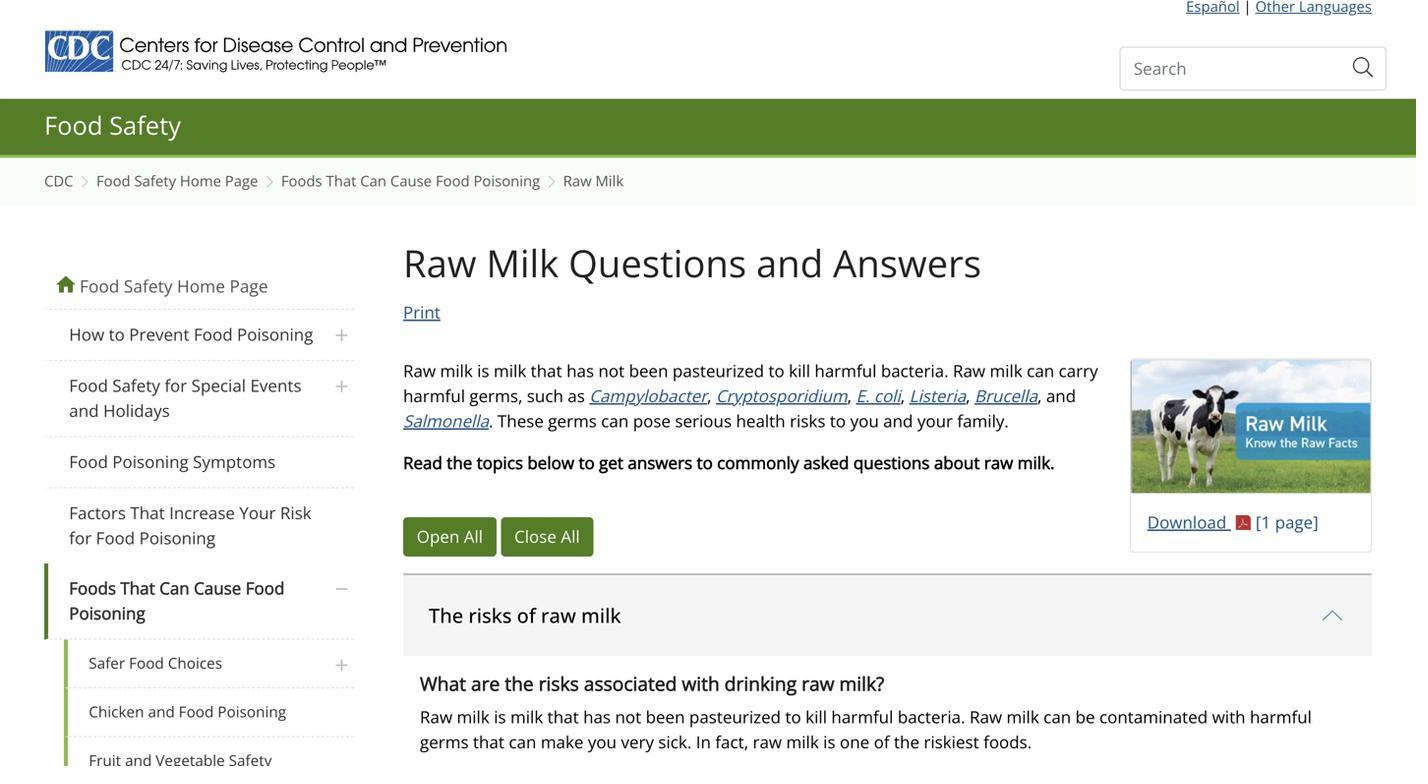 Task type: describe. For each thing, give the bounding box(es) containing it.
raw left milk.
[[985, 451, 1014, 474]]

risk
[[280, 502, 312, 525]]

how to prevent food poisoning link
[[44, 310, 354, 361]]

safer
[[89, 653, 125, 674]]

be
[[1076, 706, 1096, 729]]

to inside what are the risks associated with drinking raw milk? raw milk is milk that has not been pasteurized to kill harmful bacteria. raw milk can be contaminated with harmful germs that can make you very sick. in fact, raw milk is one of the riskiest foods.
[[786, 706, 802, 729]]

germs inside campylobacter , cryptosporidium , e. coli , listeria , brucella , and salmonella . these germs can pose serious health risks to you and your family.
[[548, 410, 597, 432]]

1 vertical spatial with
[[1213, 706, 1246, 729]]

1 horizontal spatial is
[[494, 706, 506, 729]]

minus image
[[330, 575, 354, 604]]

are
[[471, 671, 500, 697]]

health
[[736, 410, 786, 432]]

food safety for special events and holidays
[[69, 375, 302, 422]]

can inside banner banner
[[360, 171, 387, 191]]

holidays
[[103, 400, 170, 422]]

Search text field
[[1120, 47, 1342, 90]]

answers
[[833, 237, 982, 288]]

factors that increase your risk for food poisoning
[[69, 502, 312, 550]]

food safety home page for the bottommost food safety home page link
[[80, 274, 268, 298]]

your
[[918, 410, 953, 432]]

milk inside 'button'
[[582, 602, 621, 629]]

associated
[[584, 671, 677, 697]]

poisoning inside 'link'
[[112, 451, 189, 473]]

is inside raw milk is milk that has not been pasteurized to kill harmful bacteria. raw milk can carry harmful germs, such as
[[477, 359, 490, 382]]

prevent
[[129, 323, 189, 346]]

bacteria. inside what are the risks associated with drinking raw milk? raw milk is milk that has not been pasteurized to kill harmful bacteria. raw milk can be contaminated with harmful germs that can make you very sick. in fact, raw milk is one of the riskiest foods.
[[898, 706, 966, 729]]

germs inside what are the risks associated with drinking raw milk? raw milk is milk that has not been pasteurized to kill harmful bacteria. raw milk can be contaminated with harmful germs that can make you very sick. in fact, raw milk is one of the riskiest foods.
[[420, 731, 469, 754]]

.
[[489, 410, 493, 432]]

make
[[541, 731, 584, 754]]

home image
[[56, 273, 76, 300]]

carry
[[1059, 359, 1099, 382]]

print
[[403, 301, 441, 324]]

get
[[599, 451, 624, 474]]

symptoms
[[193, 451, 276, 473]]

kill inside what are the risks associated with drinking raw milk? raw milk is milk that has not been pasteurized to kill harmful bacteria. raw milk can be contaminated with harmful germs that can make you very sick. in fact, raw milk is one of the riskiest foods.
[[806, 706, 828, 729]]

sick.
[[659, 731, 692, 754]]

of inside what are the risks associated with drinking raw milk? raw milk is milk that has not been pasteurized to kill harmful bacteria. raw milk can be contaminated with harmful germs that can make you very sick. in fact, raw milk is one of the riskiest foods.
[[874, 731, 890, 754]]

page for the topmost food safety home page link
[[225, 171, 258, 191]]

for inside factors that increase your risk for food poisoning
[[69, 527, 92, 550]]

0 vertical spatial foods that can cause food poisoning link
[[281, 170, 540, 192]]

1 vertical spatial foods that can cause food poisoning link
[[44, 564, 354, 640]]

risks inside campylobacter , cryptosporidium , e. coli , listeria , brucella , and salmonella . these germs can pose serious health risks to you and your family.
[[790, 410, 826, 432]]

foods.
[[984, 731, 1032, 754]]

0 horizontal spatial the
[[447, 451, 473, 474]]

cdc link
[[44, 170, 73, 192]]

answers
[[628, 451, 693, 474]]

3 , from the left
[[901, 385, 905, 407]]

2 vertical spatial that
[[473, 731, 505, 754]]

close all
[[515, 526, 580, 548]]

bacteria. inside raw milk is milk that has not been pasteurized to kill harmful bacteria. raw milk can carry harmful germs, such as
[[881, 359, 949, 382]]

factors that increase your risk for food poisoning link
[[44, 488, 354, 565]]

your
[[239, 502, 276, 525]]

has inside raw milk is milk that has not been pasteurized to kill harmful bacteria. raw milk can carry harmful germs, such as
[[567, 359, 594, 382]]

to inside raw milk is milk that has not been pasteurized to kill harmful bacteria. raw milk can carry harmful germs, such as
[[769, 359, 785, 382]]

not inside raw milk is milk that has not been pasteurized to kill harmful bacteria. raw milk can carry harmful germs, such as
[[599, 359, 625, 382]]

you inside what are the risks associated with drinking raw milk? raw milk is milk that has not been pasteurized to kill harmful bacteria. raw milk can be contaminated with harmful germs that can make you very sick. in fact, raw milk is one of the riskiest foods.
[[588, 731, 617, 754]]

raw inside banner banner
[[563, 171, 592, 191]]

[1
[[1256, 511, 1271, 534]]

safety for food safety for special events and holidays link
[[112, 375, 160, 397]]

1 vertical spatial food safety home page link
[[80, 273, 346, 299]]

open all button
[[403, 517, 497, 557]]

read
[[403, 451, 443, 474]]

about
[[935, 451, 980, 474]]

magnify image
[[1354, 56, 1374, 80]]

food inside factors that increase your risk for food poisoning
[[96, 527, 135, 550]]

raw milk is milk that has not been pasteurized to kill harmful bacteria. raw milk can carry harmful germs, such as
[[403, 359, 1099, 407]]

contaminated
[[1100, 706, 1208, 729]]

listeria link
[[910, 385, 966, 407]]

campylobacter
[[590, 385, 708, 407]]

safer food choices
[[89, 653, 222, 674]]

e. coli link
[[857, 385, 901, 407]]

serious
[[675, 410, 732, 432]]

salmonella link
[[403, 410, 489, 432]]

very
[[621, 731, 654, 754]]

food safety for special events and holidays link
[[44, 361, 354, 437]]

print link
[[403, 300, 441, 325]]

how
[[69, 323, 104, 346]]

below
[[528, 451, 575, 474]]

milk?
[[840, 671, 885, 697]]

questions
[[569, 237, 747, 288]]

foods for the top foods that can cause food poisoning link
[[281, 171, 322, 191]]

campylobacter , cryptosporidium , e. coli , listeria , brucella , and salmonella . these germs can pose serious health risks to you and your family.
[[403, 385, 1077, 432]]

page for the bottommost food safety home page link
[[230, 274, 268, 298]]

poisoning down safer food choices link
[[218, 702, 286, 722]]

germs,
[[470, 385, 523, 407]]

for inside food safety for special events and holidays
[[165, 375, 187, 397]]

home for the topmost food safety home page link
[[180, 171, 221, 191]]

1 , from the left
[[708, 385, 712, 407]]

download
[[1148, 511, 1232, 534]]

e.
[[857, 385, 870, 407]]

to down serious
[[697, 451, 713, 474]]

all for open all
[[464, 526, 483, 548]]

poisoning inside foods that can cause food poisoning
[[69, 602, 145, 625]]

1 vertical spatial that
[[548, 706, 579, 729]]

that for factors that increase your risk for food poisoning link
[[130, 502, 165, 525]]

in
[[696, 731, 711, 754]]

questions
[[854, 451, 930, 474]]

food inside food safety for special events and holidays
[[69, 375, 108, 397]]

riskiest
[[924, 731, 980, 754]]

banner banner
[[0, 21, 1417, 205]]

increase
[[169, 502, 235, 525]]

not inside what are the risks associated with drinking raw milk? raw milk is milk that has not been pasteurized to kill harmful bacteria. raw milk can be contaminated with harmful germs that can make you very sick. in fact, raw milk is one of the riskiest foods.
[[615, 706, 642, 729]]

brucella
[[975, 385, 1038, 407]]

4 , from the left
[[966, 385, 971, 407]]

pasteurized inside raw milk is milk that has not been pasteurized to kill harmful bacteria. raw milk can carry harmful germs, such as
[[673, 359, 765, 382]]

pdf image
[[1237, 510, 1251, 535]]

open
[[417, 526, 460, 548]]

to inside campylobacter , cryptosporidium , e. coli , listeria , brucella , and salmonella . these germs can pose serious health risks to you and your family.
[[830, 410, 846, 432]]

what are the risks associated with drinking raw milk? raw milk is milk that has not been pasteurized to kill harmful bacteria. raw milk can be contaminated with harmful germs that can make you very sick. in fact, raw milk is one of the riskiest foods.
[[420, 671, 1313, 754]]

open all
[[417, 526, 483, 548]]

[1 page]
[[1256, 511, 1319, 534]]

what
[[420, 671, 466, 697]]

read the topics below to get answers to commonly asked questions about raw milk.
[[403, 451, 1055, 474]]

safety for the bottommost food safety home page link
[[124, 274, 173, 298]]

raw milk
[[563, 171, 624, 191]]

asked
[[804, 451, 850, 474]]

2 vertical spatial the
[[894, 731, 920, 754]]

1 horizontal spatial the
[[505, 671, 534, 697]]

food poisoning symptoms
[[69, 451, 276, 473]]

topics
[[477, 451, 523, 474]]

foods for foods that can cause food poisoning link to the bottom
[[69, 577, 116, 600]]

food poisoning symptoms link
[[44, 437, 354, 488]]

cryptosporidium link
[[716, 385, 848, 407]]

safer food choices link
[[64, 640, 354, 689]]

has inside what are the risks associated with drinking raw milk? raw milk is milk that has not been pasteurized to kill harmful bacteria. raw milk can be contaminated with harmful germs that can make you very sick. in fact, raw milk is one of the riskiest foods.
[[584, 706, 611, 729]]

fact,
[[716, 731, 749, 754]]



Task type: locate. For each thing, give the bounding box(es) containing it.
food safety home page inside the left navigation menu navigation
[[80, 274, 268, 298]]

0 vertical spatial not
[[599, 359, 625, 382]]

close
[[515, 526, 557, 548]]

1 horizontal spatial all
[[561, 526, 580, 548]]

is down are
[[494, 706, 506, 729]]

you
[[851, 410, 879, 432], [588, 731, 617, 754]]

food safety home page
[[96, 171, 258, 191], [80, 274, 268, 298]]

coli
[[875, 385, 901, 407]]

0 vertical spatial home
[[180, 171, 221, 191]]

pose
[[633, 410, 671, 432]]

2 plus image from the top
[[330, 651, 354, 680]]

left navigation menu navigation
[[44, 222, 354, 766]]

to right 'how'
[[109, 323, 125, 346]]

1 horizontal spatial risks
[[539, 671, 579, 697]]

commonly
[[718, 451, 800, 474]]

0 vertical spatial you
[[851, 410, 879, 432]]

0 horizontal spatial can
[[159, 577, 190, 600]]

germs
[[548, 410, 597, 432], [420, 731, 469, 754]]

1 all from the left
[[464, 526, 483, 548]]

to left get
[[579, 451, 595, 474]]

1 vertical spatial plus image
[[330, 651, 354, 680]]

0 vertical spatial germs
[[548, 410, 597, 432]]

1 vertical spatial foods that can cause food poisoning
[[69, 577, 285, 625]]

, left e.
[[848, 385, 852, 407]]

all inside open all "button"
[[464, 526, 483, 548]]

the
[[447, 451, 473, 474], [505, 671, 534, 697], [894, 731, 920, 754]]

1 horizontal spatial of
[[874, 731, 890, 754]]

all for close all
[[561, 526, 580, 548]]

is left one
[[824, 731, 836, 754]]

home inside the left navigation menu navigation
[[177, 274, 225, 298]]

been up campylobacter link
[[629, 359, 669, 382]]

choices
[[168, 653, 222, 674]]

you left very
[[588, 731, 617, 754]]

0 vertical spatial food safety home page link
[[96, 170, 258, 192]]

with
[[682, 671, 720, 697], [1213, 706, 1246, 729]]

with right the contaminated
[[1213, 706, 1246, 729]]

5 , from the left
[[1038, 385, 1042, 407]]

to inside the left navigation menu navigation
[[109, 323, 125, 346]]

raw milk questions and answers
[[403, 237, 982, 288]]

foods
[[281, 171, 322, 191], [69, 577, 116, 600]]

that inside foods that can cause food poisoning
[[120, 577, 155, 600]]

that down are
[[473, 731, 505, 754]]

2 all from the left
[[561, 526, 580, 548]]

has
[[567, 359, 594, 382], [584, 706, 611, 729]]

, up family.
[[966, 385, 971, 407]]

1 vertical spatial cause
[[194, 577, 241, 600]]

to down the drinking
[[786, 706, 802, 729]]

0 vertical spatial of
[[517, 602, 536, 629]]

poisoning inside banner banner
[[474, 171, 540, 191]]

not up campylobacter
[[599, 359, 625, 382]]

plus image down minus image
[[330, 651, 354, 680]]

page
[[225, 171, 258, 191], [230, 274, 268, 298]]

milk for raw milk
[[596, 171, 624, 191]]

poisoning inside factors that increase your risk for food poisoning
[[139, 527, 216, 550]]

0 vertical spatial been
[[629, 359, 669, 382]]

close all button
[[501, 517, 594, 557]]

1 vertical spatial of
[[874, 731, 890, 754]]

, up milk.
[[1038, 385, 1042, 407]]

home
[[180, 171, 221, 191], [177, 274, 225, 298]]

chicken and food poisoning link
[[64, 689, 354, 737]]

foods that can cause food poisoning link
[[281, 170, 540, 192], [44, 564, 354, 640]]

risks
[[790, 410, 826, 432], [469, 602, 512, 629], [539, 671, 579, 697]]

1 vertical spatial can
[[159, 577, 190, 600]]

been inside what are the risks associated with drinking raw milk? raw milk is milk that has not been pasteurized to kill harmful bacteria. raw milk can be contaminated with harmful germs that can make you very sick. in fact, raw milk is one of the riskiest foods.
[[646, 706, 685, 729]]

food inside 'link'
[[69, 451, 108, 473]]

one
[[840, 731, 870, 754]]

chicken and food poisoning
[[89, 702, 286, 722]]

0 horizontal spatial with
[[682, 671, 720, 697]]

home for the bottommost food safety home page link
[[177, 274, 225, 298]]

raw left milk?
[[802, 671, 835, 697]]

0 vertical spatial has
[[567, 359, 594, 382]]

, left listeria link
[[901, 385, 905, 407]]

raw down close all button
[[541, 602, 576, 629]]

, up serious
[[708, 385, 712, 407]]

kill
[[789, 359, 811, 382], [806, 706, 828, 729]]

risks inside what are the risks associated with drinking raw milk? raw milk is milk that has not been pasteurized to kill harmful bacteria. raw milk can be contaminated with harmful germs that can make you very sick. in fact, raw milk is one of the riskiest foods.
[[539, 671, 579, 697]]

is
[[477, 359, 490, 382], [494, 706, 506, 729], [824, 731, 836, 754]]

listeria
[[910, 385, 966, 407]]

bacteria. up listeria link
[[881, 359, 949, 382]]

bacteria. up riskiest
[[898, 706, 966, 729]]

home inside banner banner
[[180, 171, 221, 191]]

can
[[1027, 359, 1055, 382], [601, 410, 629, 432], [1044, 706, 1072, 729], [509, 731, 537, 754]]

plus image
[[330, 321, 354, 350]]

can inside raw milk is milk that has not been pasteurized to kill harmful bacteria. raw milk can carry harmful germs, such as
[[1027, 359, 1055, 382]]

plus image down plus image
[[330, 372, 354, 401]]

drinking
[[725, 671, 797, 697]]

of inside 'button'
[[517, 602, 536, 629]]

2 horizontal spatial risks
[[790, 410, 826, 432]]

page inside the left navigation menu navigation
[[230, 274, 268, 298]]

that inside factors that increase your risk for food poisoning
[[130, 502, 165, 525]]

all inside close all button
[[561, 526, 580, 548]]

1 vertical spatial been
[[646, 706, 685, 729]]

2 vertical spatial that
[[120, 577, 155, 600]]

0 horizontal spatial of
[[517, 602, 536, 629]]

0 vertical spatial the
[[447, 451, 473, 474]]

that up such
[[531, 359, 562, 382]]

the left riskiest
[[894, 731, 920, 754]]

0 vertical spatial kill
[[789, 359, 811, 382]]

1 vertical spatial that
[[130, 502, 165, 525]]

plus image
[[330, 372, 354, 401], [330, 651, 354, 680]]

0 horizontal spatial cause
[[194, 577, 241, 600]]

these
[[498, 410, 544, 432]]

1 vertical spatial bacteria.
[[898, 706, 966, 729]]

1 vertical spatial food safety home page
[[80, 274, 268, 298]]

1 vertical spatial milk
[[487, 237, 559, 288]]

cryptosporidium
[[716, 385, 848, 407]]

family.
[[958, 410, 1009, 432]]

0 vertical spatial is
[[477, 359, 490, 382]]

food safety home page link down 'food safety' link
[[96, 170, 258, 192]]

1 horizontal spatial milk
[[596, 171, 624, 191]]

0 horizontal spatial risks
[[469, 602, 512, 629]]

that
[[531, 359, 562, 382], [548, 706, 579, 729], [473, 731, 505, 754]]

0 vertical spatial bacteria.
[[881, 359, 949, 382]]

that up make at the left of page
[[548, 706, 579, 729]]

brucella link
[[975, 385, 1038, 407]]

1 vertical spatial pasteurized
[[690, 706, 781, 729]]

such
[[527, 385, 564, 407]]

for left special at the left of the page
[[165, 375, 187, 397]]

chicken
[[89, 702, 144, 722]]

2 vertical spatial is
[[824, 731, 836, 754]]

2 horizontal spatial the
[[894, 731, 920, 754]]

safety inside food safety for special events and holidays
[[112, 375, 160, 397]]

raw inside 'button'
[[541, 602, 576, 629]]

0 vertical spatial foods
[[281, 171, 322, 191]]

to up asked
[[830, 410, 846, 432]]

1 vertical spatial risks
[[469, 602, 512, 629]]

0 horizontal spatial you
[[588, 731, 617, 754]]

cdc
[[44, 171, 73, 191]]

cause
[[391, 171, 432, 191], [194, 577, 241, 600]]

milk.
[[1018, 451, 1055, 474]]

can
[[360, 171, 387, 191], [159, 577, 190, 600]]

1 horizontal spatial for
[[165, 375, 187, 397]]

foods that can cause food poisoning inside the left navigation menu navigation
[[69, 577, 285, 625]]

salmonella
[[403, 410, 489, 432]]

pasteurized up campylobacter , cryptosporidium , e. coli , listeria , brucella , and salmonella . these germs can pose serious health risks to you and your family.
[[673, 359, 765, 382]]

0 vertical spatial that
[[531, 359, 562, 382]]

plus image for food safety for special events and holidays
[[330, 372, 354, 401]]

1 vertical spatial the
[[505, 671, 534, 697]]

milk for raw milk questions and answers
[[487, 237, 559, 288]]

all right close
[[561, 526, 580, 548]]

0 vertical spatial cause
[[391, 171, 432, 191]]

can inside campylobacter , cryptosporidium , e. coli , listeria , brucella , and salmonella . these germs can pose serious health risks to you and your family.
[[601, 410, 629, 432]]

how to prevent food poisoning
[[69, 323, 313, 346]]

the risks of raw milk
[[429, 602, 621, 629]]

poisoning
[[474, 171, 540, 191], [237, 323, 313, 346], [112, 451, 189, 473], [139, 527, 216, 550], [69, 602, 145, 625], [218, 702, 286, 722]]

that inside banner banner
[[326, 171, 357, 191]]

not up very
[[615, 706, 642, 729]]

0 horizontal spatial germs
[[420, 731, 469, 754]]

foods inside banner banner
[[281, 171, 322, 191]]

cause inside banner banner
[[391, 171, 432, 191]]

1 vertical spatial has
[[584, 706, 611, 729]]

poisoning up safer
[[69, 602, 145, 625]]

risks right the
[[469, 602, 512, 629]]

pasteurized inside what are the risks associated with drinking raw milk? raw milk is milk that has not been pasteurized to kill harmful bacteria. raw milk can be contaminated with harmful germs that can make you very sick. in fact, raw milk is one of the riskiest foods.
[[690, 706, 781, 729]]

1 plus image from the top
[[330, 372, 354, 401]]

1 vertical spatial foods
[[69, 577, 116, 600]]

0 vertical spatial page
[[225, 171, 258, 191]]

1 vertical spatial not
[[615, 706, 642, 729]]

factors
[[69, 502, 126, 525]]

can left "pose"
[[601, 410, 629, 432]]

cause inside the left navigation menu navigation
[[194, 577, 241, 600]]

all right the open
[[464, 526, 483, 548]]

is up 'germs,'
[[477, 359, 490, 382]]

can left carry
[[1027, 359, 1055, 382]]

1 vertical spatial home
[[177, 274, 225, 298]]

for
[[165, 375, 187, 397], [69, 527, 92, 550]]

0 vertical spatial for
[[165, 375, 187, 397]]

safety for the topmost food safety home page link
[[134, 171, 176, 191]]

the right read
[[447, 451, 473, 474]]

0 vertical spatial that
[[326, 171, 357, 191]]

1 vertical spatial you
[[588, 731, 617, 754]]

germs down as
[[548, 410, 597, 432]]

milk inside banner banner
[[596, 171, 624, 191]]

2 , from the left
[[848, 385, 852, 407]]

0 vertical spatial with
[[682, 671, 720, 697]]

1 vertical spatial page
[[230, 274, 268, 298]]

that for the top foods that can cause food poisoning link
[[326, 171, 357, 191]]

as
[[568, 385, 585, 407]]

the right are
[[505, 671, 534, 697]]

the risks of raw milk button
[[428, 600, 1323, 632]]

raw right fact,
[[753, 731, 782, 754]]

of
[[517, 602, 536, 629], [874, 731, 890, 754]]

with up in in the bottom of the page
[[682, 671, 720, 697]]

has up make at the left of page
[[584, 706, 611, 729]]

page]
[[1276, 511, 1319, 534]]

of right one
[[874, 731, 890, 754]]

food safety home page up the prevent
[[80, 274, 268, 298]]

food safety home page down 'food safety' link
[[96, 171, 258, 191]]

2 vertical spatial risks
[[539, 671, 579, 697]]

poisoning down "holidays"
[[112, 451, 189, 473]]

2 horizontal spatial is
[[824, 731, 836, 754]]

poisoning down increase
[[139, 527, 216, 550]]

0 horizontal spatial is
[[477, 359, 490, 382]]

for down factors
[[69, 527, 92, 550]]

germs down what
[[420, 731, 469, 754]]

of down close
[[517, 602, 536, 629]]

foods inside foods that can cause food poisoning
[[69, 577, 116, 600]]

food safety link
[[44, 108, 181, 142]]

safety for 'food safety' link
[[109, 108, 181, 142]]

the
[[429, 602, 464, 629]]

0 vertical spatial milk
[[596, 171, 624, 191]]

1 vertical spatial kill
[[806, 706, 828, 729]]

1 vertical spatial is
[[494, 706, 506, 729]]

been up sick.
[[646, 706, 685, 729]]

0 horizontal spatial all
[[464, 526, 483, 548]]

1 horizontal spatial germs
[[548, 410, 597, 432]]

foods that can cause food poisoning inside banner banner
[[281, 171, 540, 191]]

0 horizontal spatial milk
[[487, 237, 559, 288]]

campylobacter link
[[590, 385, 708, 407]]

to up cryptosporidium
[[769, 359, 785, 382]]

food safety home page inside banner banner
[[96, 171, 258, 191]]

food
[[44, 108, 103, 142], [96, 171, 131, 191], [436, 171, 470, 191], [80, 274, 119, 298], [194, 323, 233, 346], [69, 375, 108, 397], [69, 451, 108, 473], [96, 527, 135, 550], [246, 577, 285, 600], [129, 653, 164, 674], [179, 702, 214, 722]]

can left be
[[1044, 706, 1072, 729]]

been inside raw milk is milk that has not been pasteurized to kill harmful bacteria. raw milk can carry harmful germs, such as
[[629, 359, 669, 382]]

you down e.
[[851, 410, 879, 432]]

plus image for safer food choices
[[330, 651, 354, 680]]

poisoning left raw milk
[[474, 171, 540, 191]]

0 vertical spatial pasteurized
[[673, 359, 765, 382]]

and inside food safety for special events and holidays
[[69, 400, 99, 422]]

raw milk link
[[563, 170, 624, 192]]

bacteria.
[[881, 359, 949, 382], [898, 706, 966, 729]]

poisoning up events
[[237, 323, 313, 346]]

that inside raw milk is milk that has not been pasteurized to kill harmful bacteria. raw milk can carry harmful germs, such as
[[531, 359, 562, 382]]

special
[[192, 375, 246, 397]]

0 vertical spatial plus image
[[330, 372, 354, 401]]

been
[[629, 359, 669, 382], [646, 706, 685, 729]]

1 horizontal spatial with
[[1213, 706, 1246, 729]]

1 horizontal spatial you
[[851, 410, 879, 432]]

risks up make at the left of page
[[539, 671, 579, 697]]

can left make at the left of page
[[509, 731, 537, 754]]

1 vertical spatial germs
[[420, 731, 469, 754]]

0 vertical spatial food safety home page
[[96, 171, 258, 191]]

you inside campylobacter , cryptosporidium , e. coli , listeria , brucella , and salmonella . these germs can pose serious health risks to you and your family.
[[851, 410, 879, 432]]

kill inside raw milk is milk that has not been pasteurized to kill harmful bacteria. raw milk can carry harmful germs, such as
[[789, 359, 811, 382]]

events
[[250, 375, 302, 397]]

milk
[[440, 359, 473, 382], [494, 359, 527, 382], [990, 359, 1023, 382], [582, 602, 621, 629], [457, 706, 490, 729], [511, 706, 543, 729], [1007, 706, 1040, 729], [787, 731, 819, 754]]

has up as
[[567, 359, 594, 382]]

0 vertical spatial risks
[[790, 410, 826, 432]]

risks down cryptosporidium
[[790, 410, 826, 432]]

food safety home page link up how to prevent food poisoning link
[[80, 273, 346, 299]]

that for foods that can cause food poisoning link to the bottom
[[120, 577, 155, 600]]

0 horizontal spatial foods
[[69, 577, 116, 600]]

0 vertical spatial can
[[360, 171, 387, 191]]

not
[[599, 359, 625, 382], [615, 706, 642, 729]]

food safety home page for the topmost food safety home page link
[[96, 171, 258, 191]]

pasteurized up fact,
[[690, 706, 781, 729]]

0 horizontal spatial for
[[69, 527, 92, 550]]

1 horizontal spatial cause
[[391, 171, 432, 191]]

can inside the left navigation menu navigation
[[159, 577, 190, 600]]

centers for disease control and prevention. cdc twenty four seven. saving lives, protecting people image
[[44, 30, 507, 72]]

food safety home page link
[[96, 170, 258, 192], [80, 273, 346, 299]]

page inside banner banner
[[225, 171, 258, 191]]

1 horizontal spatial can
[[360, 171, 387, 191]]

1 vertical spatial for
[[69, 527, 92, 550]]

raw
[[563, 171, 592, 191], [403, 237, 477, 288], [403, 359, 436, 382], [953, 359, 986, 382], [420, 706, 453, 729], [970, 706, 1003, 729]]

raw milk thumbnail image
[[1131, 359, 1372, 493]]

0 vertical spatial foods that can cause food poisoning
[[281, 171, 540, 191]]

risks inside 'button'
[[469, 602, 512, 629]]

pasteurized
[[673, 359, 765, 382], [690, 706, 781, 729]]

1 horizontal spatial foods
[[281, 171, 322, 191]]

food safety
[[44, 108, 181, 142]]



Task type: vqa. For each thing, say whether or not it's contained in the screenshot.
INFORMATION in the Information on Autism Spectrum Disorder for Families
no



